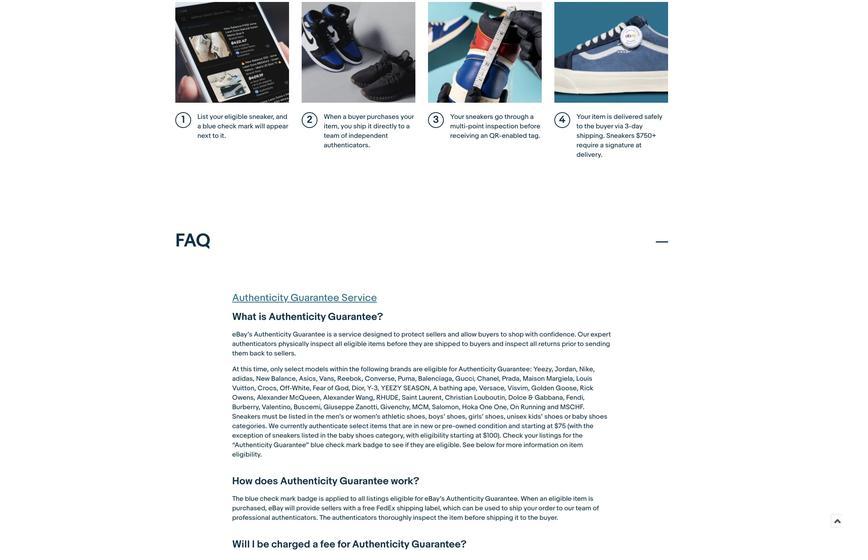 Task type: describe. For each thing, give the bounding box(es) containing it.
your sneakers go through a multi-point inspection before receiving an
[[450, 113, 541, 140]]

safely
[[645, 113, 663, 121]]

will inside list your eligible sneaker, and a blue check mark will appear next to it.
[[255, 123, 265, 131]]

protect
[[402, 331, 425, 339]]

of inside when a buyer purchases your item, you ship it directly to a team of independent authenticators.
[[341, 132, 347, 140]]

does
[[255, 476, 278, 488]]

designed
[[363, 331, 392, 339]]

authenticators inside the blue check mark badge is applied to all listings eligible for ebay's authenticity guarantee. when an eligible item is purchased, ebay will provide sellers with a free fedex shipping label, which can be used to ship your order to our team of professional authenticators.                         the authenticators thoroughly inspect the item before shipping it to the buyer.
[[332, 514, 377, 522]]

0 horizontal spatial be
[[257, 539, 269, 551]]

delivered
[[614, 113, 643, 121]]

work?
[[391, 476, 419, 488]]

guarantee inside ebay's authenticity guarantee is a service designed to protect sellers and allow buyers to shop with confidence. our expert authenticators physically inspect all eligible items before they are shipped to buyers and inspect all returns prior to sending them back to sellers.
[[293, 331, 325, 339]]

your inside the blue check mark badge is applied to all listings eligible for ebay's authenticity guarantee. when an eligible item is purchased, ebay will provide sellers with a free fedex shipping label, which can be used to ship your order to our team of professional authenticators.                         the authenticators thoroughly inspect the item before shipping it to the buyer.
[[524, 505, 537, 513]]

fee
[[320, 539, 335, 551]]

1 vertical spatial guarantee?
[[412, 539, 467, 551]]

1 vertical spatial select
[[349, 423, 369, 431]]

1 horizontal spatial starting
[[522, 423, 546, 431]]

2
[[307, 114, 313, 126]]

authenticity inside the blue check mark badge is applied to all listings eligible for ebay's authenticity guarantee. when an eligible item is purchased, ebay will provide sellers with a free fedex shipping label, which can be used to ship your order to our team of professional authenticators.                         the authenticators thoroughly inspect the item before shipping it to the buyer.
[[446, 495, 484, 503]]

0 horizontal spatial baby
[[339, 432, 354, 440]]

2 alexander from the left
[[323, 394, 354, 402]]

a inside ebay's authenticity guarantee is a service designed to protect sellers and allow buyers to shop with confidence. our expert authenticators physically inspect all eligible items before they are shipped to buyers and inspect all returns prior to sending them back to sellers.
[[333, 331, 337, 339]]

valentino,
[[262, 404, 292, 412]]

go
[[495, 113, 503, 121]]

order
[[539, 505, 555, 513]]

pre-
[[442, 423, 456, 431]]

all inside the blue check mark badge is applied to all listings eligible for ebay's authenticity guarantee. when an eligible item is purchased, ebay will provide sellers with a free fedex shipping label, which can be used to ship your order to our team of professional authenticators.                         the authenticators thoroughly inspect the item before shipping it to the buyer.
[[358, 495, 365, 503]]

to inside 'your item is delivered safely to the buyer via'
[[577, 123, 583, 131]]

confidence.
[[540, 331, 577, 339]]

rick
[[580, 385, 594, 393]]

eligible.
[[437, 442, 461, 450]]

your for 4
[[577, 113, 591, 121]]

3-
[[625, 123, 632, 131]]

"authenticity
[[232, 442, 272, 450]]

when inside the blue check mark badge is applied to all listings eligible for ebay's authenticity guarantee. when an eligible item is purchased, ebay will provide sellers with a free fedex shipping label, which can be used to ship your order to our team of professional authenticators.                         the authenticators thoroughly inspect the item before shipping it to the buyer.
[[521, 495, 539, 503]]

team inside the blue check mark badge is applied to all listings eligible for ebay's authenticity guarantee. when an eligible item is purchased, ebay will provide sellers with a free fedex shipping label, which can be used to ship your order to our team of professional authenticators.                         the authenticators thoroughly inspect the item before shipping it to the buyer.
[[576, 505, 592, 513]]

margiela,
[[547, 375, 575, 383]]

more
[[506, 442, 522, 450]]

signature
[[606, 142, 635, 150]]

will i be charged a fee for authenticity guarantee?
[[232, 539, 467, 551]]

1 horizontal spatial shoes
[[545, 413, 563, 421]]

burberry,
[[232, 404, 260, 412]]

mark inside the blue check mark badge is applied to all listings eligible for ebay's authenticity guarantee. when an eligible item is purchased, ebay will provide sellers with a free fedex shipping label, which can be used to ship your order to our team of professional authenticators.                         the authenticators thoroughly inspect the item before shipping it to the buyer.
[[281, 495, 296, 503]]

sneaker,
[[249, 113, 274, 121]]

the down which at the bottom of page
[[438, 514, 448, 522]]

1 vertical spatial listed
[[302, 432, 319, 440]]

items inside the at this time, only select models within the following brands are eligible for authenticity guarantee: yeezy, jordan, nike, adidas, new balance, asics, vans, reebok, converse, puma, balenciaga, gucci, chanel, prada, maison margiela, louis vuitton, crocs, off-white, fear of                         god, dior, y-3, yeezy season, a bathing ape, versace, visvim, golden goose, rick owens, alexander mcqueen, alexander wang, rhude, saint laurent, christian louboutin, dolce & gabbana, fendi, burberry, valentino, buscemi, giuseppe zanotti, givenchy, mcm, salomon, hoka one                         one, on running and mschf. sneakers must be listed in the men's or women's athletic shoes, boys' shoes, girls' shoes, unisex kids' shoes or baby shoes categories. we currently authenticate select items that are in new or pre-owned condition and                         starting at $75 (with the exception of sneakers listed in the baby shoes category, with eligibility starting at $100). check your listings for the "authenticity guarantee" blue check mark badge to see if they are eligible. see below for more information on item eligibility.
[[370, 423, 387, 431]]

vuitton,
[[232, 385, 256, 393]]

fear
[[313, 385, 326, 393]]

to right back
[[266, 350, 273, 358]]

buyer inside when a buyer purchases your item, you ship it directly to a team of independent authenticators.
[[348, 113, 365, 121]]

to down allow
[[462, 340, 468, 348]]

allow
[[461, 331, 477, 339]]

off-
[[280, 385, 292, 393]]

next
[[197, 132, 211, 140]]

shipped
[[435, 340, 461, 348]]

are up puma,
[[413, 366, 423, 374]]

2 horizontal spatial or
[[565, 413, 571, 421]]

with inside the blue check mark badge is applied to all listings eligible for ebay's authenticity guarantee. when an eligible item is purchased, ebay will provide sellers with a free fedex shipping label, which can be used to ship your order to our team of professional authenticators.                         the authenticators thoroughly inspect the item before shipping it to the buyer.
[[343, 505, 356, 513]]

one
[[480, 404, 493, 412]]

how
[[232, 476, 253, 488]]

nike,
[[580, 366, 595, 374]]

day
[[632, 123, 643, 131]]

are down eligibility
[[425, 442, 435, 450]]

i
[[252, 539, 255, 551]]

mschf.
[[560, 404, 585, 412]]

to inside list your eligible sneaker, and a blue check mark will appear next to it.
[[212, 132, 219, 140]]

dolce
[[509, 394, 527, 402]]

to inside when a buyer purchases your item, you ship it directly to a team of independent authenticators.
[[399, 123, 405, 131]]

and up check at right bottom
[[509, 423, 520, 431]]

and up shipped
[[448, 331, 460, 339]]

to right the applied
[[350, 495, 357, 503]]

0 vertical spatial listed
[[289, 413, 306, 421]]

you
[[341, 123, 352, 131]]

mcqueen,
[[289, 394, 322, 402]]

jordan,
[[555, 366, 578, 374]]

fendi,
[[567, 394, 585, 402]]

item up our
[[574, 495, 587, 503]]

for inside the blue check mark badge is applied to all listings eligible for ebay's authenticity guarantee. when an eligible item is purchased, ebay will provide sellers with a free fedex shipping label, which can be used to ship your order to our team of professional authenticators.                         the authenticators thoroughly inspect the item before shipping it to the buyer.
[[415, 495, 423, 503]]

prada,
[[502, 375, 522, 383]]

service
[[342, 292, 377, 304]]

an inside your sneakers go through a multi-point inspection before receiving an
[[481, 132, 488, 140]]

must
[[262, 413, 278, 421]]

be inside the blue check mark badge is applied to all listings eligible for ebay's authenticity guarantee. when an eligible item is purchased, ebay will provide sellers with a free fedex shipping label, which can be used to ship your order to our team of professional authenticators.                         the authenticators thoroughly inspect the item before shipping it to the buyer.
[[475, 505, 483, 513]]

used
[[485, 505, 500, 513]]

eligible inside the at this time, only select models within the following brands are eligible for authenticity guarantee: yeezy, jordan, nike, adidas, new balance, asics, vans, reebok, converse, puma, balenciaga, gucci, chanel, prada, maison margiela, louis vuitton, crocs, off-white, fear of                         god, dior, y-3, yeezy season, a bathing ape, versace, visvim, golden goose, rick owens, alexander mcqueen, alexander wang, rhude, saint laurent, christian louboutin, dolce & gabbana, fendi, burberry, valentino, buscemi, giuseppe zanotti, givenchy, mcm, salomon, hoka one                         one, on running and mschf. sneakers must be listed in the men's or women's athletic shoes, boys' shoes, girls' shoes, unisex kids' shoes or baby shoes categories. we currently authenticate select items that are in new or pre-owned condition and                         starting at $75 (with the exception of sneakers listed in the baby shoes category, with eligibility starting at $100). check your listings for the "authenticity guarantee" blue check mark badge to see if they are eligible. see below for more information on item eligibility.
[[424, 366, 448, 374]]

the up authenticate
[[314, 413, 324, 421]]

yeezy
[[381, 385, 402, 393]]

blue inside the blue check mark badge is applied to all listings eligible for ebay's authenticity guarantee. when an eligible item is purchased, ebay will provide sellers with a free fedex shipping label, which can be used to ship your order to our team of professional authenticators.                         the authenticators thoroughly inspect the item before shipping it to the buyer.
[[245, 495, 258, 503]]

check inside list your eligible sneaker, and a blue check mark will appear next to it.
[[218, 123, 237, 131]]

the down authenticate
[[327, 432, 337, 440]]

faq
[[175, 230, 210, 253]]

guarantee.
[[485, 495, 520, 503]]

0 horizontal spatial or
[[346, 413, 352, 421]]

sneakers inside 3-day shipping. sneakers $750+ require a signature at delivery.
[[607, 132, 635, 140]]

chanel,
[[477, 375, 501, 383]]

your inside when a buyer purchases your item, you ship it directly to a team of independent authenticators.
[[401, 113, 414, 121]]

badge inside the blue check mark badge is applied to all listings eligible for ebay's authenticity guarantee. when an eligible item is purchased, ebay will provide sellers with a free fedex shipping label, which can be used to ship your order to our team of professional authenticators.                         the authenticators thoroughly inspect the item before shipping it to the buyer.
[[297, 495, 317, 503]]

to down our
[[578, 340, 584, 348]]

the down (with
[[573, 432, 583, 440]]

for up the 'gucci,'
[[449, 366, 457, 374]]

3-day shipping. sneakers $750+ require a signature at delivery.
[[577, 123, 657, 159]]

it inside the blue check mark badge is applied to all listings eligible for ebay's authenticity guarantee. when an eligible item is purchased, ebay will provide sellers with a free fedex shipping label, which can be used to ship your order to our team of professional authenticators.                         the authenticators thoroughly inspect the item before shipping it to the buyer.
[[515, 514, 519, 522]]

badge inside the at this time, only select models within the following brands are eligible for authenticity guarantee: yeezy, jordan, nike, adidas, new balance, asics, vans, reebok, converse, puma, balenciaga, gucci, chanel, prada, maison margiela, louis vuitton, crocs, off-white, fear of                         god, dior, y-3, yeezy season, a bathing ape, versace, visvim, golden goose, rick owens, alexander mcqueen, alexander wang, rhude, saint laurent, christian louboutin, dolce & gabbana, fendi, burberry, valentino, buscemi, giuseppe zanotti, givenchy, mcm, salomon, hoka one                         one, on running and mschf. sneakers must be listed in the men's or women's athletic shoes, boys' shoes, girls' shoes, unisex kids' shoes or baby shoes categories. we currently authenticate select items that are in new or pre-owned condition and                         starting at $75 (with the exception of sneakers listed in the baby shoes category, with eligibility starting at $100). check your listings for the "authenticity guarantee" blue check mark badge to see if they are eligible. see below for more information on item eligibility.
[[363, 442, 383, 450]]

the inside 'your item is delivered safely to the buyer via'
[[585, 123, 595, 131]]

the left the buyer.
[[528, 514, 538, 522]]

professional
[[232, 514, 270, 522]]

2 horizontal spatial all
[[530, 340, 537, 348]]

0 vertical spatial buyers
[[478, 331, 499, 339]]

0 horizontal spatial starting
[[450, 432, 474, 440]]

a
[[433, 385, 438, 393]]

4
[[559, 114, 566, 126]]

hoka
[[462, 404, 478, 412]]

when inside when a buyer purchases your item, you ship it directly to a team of independent authenticators.
[[324, 113, 342, 121]]

sneakers inside the at this time, only select models within the following brands are eligible for authenticity guarantee: yeezy, jordan, nike, adidas, new balance, asics, vans, reebok, converse, puma, balenciaga, gucci, chanel, prada, maison margiela, louis vuitton, crocs, off-white, fear of                         god, dior, y-3, yeezy season, a bathing ape, versace, visvim, golden goose, rick owens, alexander mcqueen, alexander wang, rhude, saint laurent, christian louboutin, dolce & gabbana, fendi, burberry, valentino, buscemi, giuseppe zanotti, givenchy, mcm, salomon, hoka one                         one, on running and mschf. sneakers must be listed in the men's or women's athletic shoes, boys' shoes, girls' shoes, unisex kids' shoes or baby shoes categories. we currently authenticate select items that are in new or pre-owned condition and                         starting at $75 (with the exception of sneakers listed in the baby shoes category, with eligibility starting at $100). check your listings for the "authenticity guarantee" blue check mark badge to see if they are eligible. see below for more information on item eligibility.
[[272, 432, 300, 440]]

ebay's authenticity guarantee is a service designed to protect sellers and allow buyers to shop with confidence. our expert authenticators physically inspect all eligible items before they are shipped to buyers and inspect all returns prior to sending them back to sellers.
[[232, 331, 611, 358]]

authenticators inside ebay's authenticity guarantee is a service designed to protect sellers and allow buyers to shop with confidence. our expert authenticators physically inspect all eligible items before they are shipped to buyers and inspect all returns prior to sending them back to sellers.
[[232, 340, 277, 348]]

team inside when a buyer purchases your item, you ship it directly to a team of independent authenticators.
[[324, 132, 340, 140]]

the right (with
[[584, 423, 594, 431]]

the blue check mark badge is applied to all listings eligible for ebay's authenticity guarantee. when an eligible item is purchased, ebay will provide sellers with a free fedex shipping label, which can be used to ship your order to our team of professional authenticators.                         the authenticators thoroughly inspect the item before shipping it to the buyer.
[[232, 495, 599, 522]]

0 horizontal spatial the
[[232, 495, 243, 503]]

receiving
[[450, 132, 479, 140]]

2 vertical spatial guarantee
[[340, 476, 389, 488]]

and up guarantee:
[[492, 340, 504, 348]]

0 vertical spatial baby
[[572, 413, 588, 421]]

models
[[305, 366, 328, 374]]

zanotti,
[[356, 404, 379, 412]]

sneakers inside your sneakers go through a multi-point inspection before receiving an
[[466, 113, 493, 121]]

qr-
[[490, 132, 502, 140]]

1 vertical spatial shipping
[[487, 514, 513, 522]]

sellers inside the blue check mark badge is applied to all listings eligible for ebay's authenticity guarantee. when an eligible item is purchased, ebay will provide sellers with a free fedex shipping label, which can be used to ship your order to our team of professional authenticators.                         the authenticators thoroughly inspect the item before shipping it to the buyer.
[[321, 505, 342, 513]]

0 vertical spatial guarantee
[[291, 292, 339, 304]]

list your eligible sneaker, and a blue check mark will appear next to it.
[[197, 113, 288, 140]]

a inside list your eligible sneaker, and a blue check mark will appear next to it.
[[197, 123, 201, 131]]

see
[[463, 442, 475, 450]]

applied
[[325, 495, 349, 503]]

exception
[[232, 432, 263, 440]]

it inside when a buyer purchases your item, you ship it directly to a team of independent authenticators.
[[368, 123, 372, 131]]

0 horizontal spatial all
[[335, 340, 342, 348]]

ebay's inside the blue check mark badge is applied to all listings eligible for ebay's authenticity guarantee. when an eligible item is purchased, ebay will provide sellers with a free fedex shipping label, which can be used to ship your order to our team of professional authenticators.                         the authenticators thoroughly inspect the item before shipping it to the buyer.
[[425, 495, 445, 503]]

physically
[[278, 340, 309, 348]]

0 horizontal spatial shoes
[[355, 432, 374, 440]]

a right directly on the top of page
[[406, 123, 410, 131]]

0 vertical spatial guarantee?
[[328, 311, 383, 323]]

vans,
[[319, 375, 336, 383]]

returns
[[539, 340, 561, 348]]

the up reebok,
[[349, 366, 359, 374]]

faq button
[[175, 223, 669, 261]]

to left the buyer.
[[520, 514, 527, 522]]

shop
[[509, 331, 524, 339]]

see
[[392, 442, 404, 450]]

of down we
[[265, 432, 271, 440]]

this
[[241, 366, 252, 374]]

how does authenticity guarantee work?
[[232, 476, 419, 488]]

they inside ebay's authenticity guarantee is a service designed to protect sellers and allow buyers to shop with confidence. our expert authenticators physically inspect all eligible items before they are shipped to buyers and inspect all returns prior to sending them back to sellers.
[[409, 340, 422, 348]]

3,
[[374, 385, 379, 393]]

sellers.
[[274, 350, 296, 358]]

fedex
[[377, 505, 395, 513]]

list
[[197, 113, 208, 121]]

&
[[529, 394, 533, 402]]

0 horizontal spatial shipping
[[397, 505, 423, 513]]

blue inside list your eligible sneaker, and a blue check mark will appear next to it.
[[203, 123, 216, 131]]

women's
[[353, 413, 381, 421]]

thoroughly
[[379, 514, 412, 522]]

owens,
[[232, 394, 255, 402]]

below
[[476, 442, 495, 450]]

following
[[361, 366, 389, 374]]

0 horizontal spatial select
[[284, 366, 304, 374]]

guarantee"
[[274, 442, 309, 450]]

0 vertical spatial in
[[308, 413, 313, 421]]

are right that
[[402, 423, 412, 431]]

with inside ebay's authenticity guarantee is a service designed to protect sellers and allow buyers to shop with confidence. our expert authenticators physically inspect all eligible items before they are shipped to buyers and inspect all returns prior to sending them back to sellers.
[[526, 331, 538, 339]]

salomon,
[[432, 404, 461, 412]]

authenticity inside ebay's authenticity guarantee is a service designed to protect sellers and allow buyers to shop with confidence. our expert authenticators physically inspect all eligible items before they are shipped to buyers and inspect all returns prior to sending them back to sellers.
[[254, 331, 291, 339]]

1 vertical spatial in
[[414, 423, 419, 431]]



Task type: locate. For each thing, give the bounding box(es) containing it.
prior
[[562, 340, 576, 348]]

1 vertical spatial authenticators.
[[272, 514, 318, 522]]

item up the shipping.
[[592, 113, 606, 121]]

ship up independent
[[354, 123, 366, 131]]

2 horizontal spatial check
[[326, 442, 345, 450]]

giuseppe
[[324, 404, 354, 412]]

shoes, down mcm,
[[407, 413, 427, 421]]

1 vertical spatial buyers
[[470, 340, 491, 348]]

check up ebay
[[260, 495, 279, 503]]

qr-enabled tag.
[[490, 132, 541, 140]]

eligible up it. at the top left
[[224, 113, 248, 121]]

your inside list your eligible sneaker, and a blue check mark will appear next to it.
[[210, 113, 223, 121]]

check inside the blue check mark badge is applied to all listings eligible for ebay's authenticity guarantee. when an eligible item is purchased, ebay will provide sellers with a free fedex shipping label, which can be used to ship your order to our team of professional authenticators.                         the authenticators thoroughly inspect the item before shipping it to the buyer.
[[260, 495, 279, 503]]

2 vertical spatial at
[[476, 432, 482, 440]]

inspect up models
[[310, 340, 334, 348]]

1 horizontal spatial when
[[521, 495, 539, 503]]

a down list
[[197, 123, 201, 131]]

your up the shipping.
[[577, 113, 591, 121]]

currently
[[280, 423, 308, 431]]

1 horizontal spatial sneakers
[[607, 132, 635, 140]]

0 horizontal spatial your
[[450, 113, 464, 121]]

wang,
[[356, 394, 375, 402]]

1 shoes, from the left
[[407, 413, 427, 421]]

inspect
[[310, 340, 334, 348], [505, 340, 529, 348], [413, 514, 437, 522]]

gucci,
[[456, 375, 476, 383]]

2 horizontal spatial shoes
[[589, 413, 608, 421]]

2 shoes, from the left
[[447, 413, 467, 421]]

to down category,
[[385, 442, 391, 450]]

they inside the at this time, only select models within the following brands are eligible for authenticity guarantee: yeezy, jordan, nike, adidas, new balance, asics, vans, reebok, converse, puma, balenciaga, gucci, chanel, prada, maison margiela, louis vuitton, crocs, off-white, fear of                         god, dior, y-3, yeezy season, a bathing ape, versace, visvim, golden goose, rick owens, alexander mcqueen, alexander wang, rhude, saint laurent, christian louboutin, dolce & gabbana, fendi, burberry, valentino, buscemi, giuseppe zanotti, givenchy, mcm, salomon, hoka one                         one, on running and mschf. sneakers must be listed in the men's or women's athletic shoes, boys' shoes, girls' shoes, unisex kids' shoes or baby shoes categories. we currently authenticate select items that are in new or pre-owned condition and                         starting at $75 (with the exception of sneakers listed in the baby shoes category, with eligibility starting at $100). check your listings for the "authenticity guarantee" blue check mark badge to see if they are eligible. see below for more information on item eligibility.
[[410, 442, 424, 450]]

if
[[405, 442, 409, 450]]

sending
[[586, 340, 611, 348]]

2 horizontal spatial shoes,
[[485, 413, 506, 421]]

god,
[[335, 385, 350, 393]]

buyer up you
[[348, 113, 365, 121]]

1 vertical spatial authenticators
[[332, 514, 377, 522]]

before inside the blue check mark badge is applied to all listings eligible for ebay's authenticity guarantee. when an eligible item is purchased, ebay will provide sellers with a free fedex shipping label, which can be used to ship your order to our team of professional authenticators.                         the authenticators thoroughly inspect the item before shipping it to the buyer.
[[465, 514, 485, 522]]

2 vertical spatial blue
[[245, 495, 258, 503]]

item right on on the right
[[570, 442, 583, 450]]

alexander up giuseppe
[[323, 394, 354, 402]]

1 horizontal spatial buyer
[[596, 123, 614, 131]]

0 vertical spatial shipping
[[397, 505, 423, 513]]

of right our
[[593, 505, 599, 513]]

of down vans,
[[327, 385, 333, 393]]

mark down sneaker,
[[238, 123, 253, 131]]

mark inside the at this time, only select models within the following brands are eligible for authenticity guarantee: yeezy, jordan, nike, adidas, new balance, asics, vans, reebok, converse, puma, balenciaga, gucci, chanel, prada, maison margiela, louis vuitton, crocs, off-white, fear of                         god, dior, y-3, yeezy season, a bathing ape, versace, visvim, golden goose, rick owens, alexander mcqueen, alexander wang, rhude, saint laurent, christian louboutin, dolce & gabbana, fendi, burberry, valentino, buscemi, giuseppe zanotti, givenchy, mcm, salomon, hoka one                         one, on running and mschf. sneakers must be listed in the men's or women's athletic shoes, boys' shoes, girls' shoes, unisex kids' shoes or baby shoes categories. we currently authenticate select items that are in new or pre-owned condition and                         starting at $75 (with the exception of sneakers listed in the baby shoes category, with eligibility starting at $100). check your listings for the "authenticity guarantee" blue check mark badge to see if they are eligible. see below for more information on item eligibility.
[[346, 442, 362, 450]]

your left order
[[524, 505, 537, 513]]

1 horizontal spatial an
[[540, 495, 547, 503]]

are
[[424, 340, 434, 348], [413, 366, 423, 374], [402, 423, 412, 431], [425, 442, 435, 450]]

0 vertical spatial when
[[324, 113, 342, 121]]

of
[[341, 132, 347, 140], [327, 385, 333, 393], [265, 432, 271, 440], [593, 505, 599, 513]]

ship inside the blue check mark badge is applied to all listings eligible for ebay's authenticity guarantee. when an eligible item is purchased, ebay will provide sellers with a free fedex shipping label, which can be used to ship your order to our team of professional authenticators.                         the authenticators thoroughly inspect the item before shipping it to the buyer.
[[510, 505, 523, 513]]

to inside the at this time, only select models within the following brands are eligible for authenticity guarantee: yeezy, jordan, nike, adidas, new balance, asics, vans, reebok, converse, puma, balenciaga, gucci, chanel, prada, maison margiela, louis vuitton, crocs, off-white, fear of                         god, dior, y-3, yeezy season, a bathing ape, versace, visvim, golden goose, rick owens, alexander mcqueen, alexander wang, rhude, saint laurent, christian louboutin, dolce & gabbana, fendi, burberry, valentino, buscemi, giuseppe zanotti, givenchy, mcm, salomon, hoka one                         one, on running and mschf. sneakers must be listed in the men's or women's athletic shoes, boys' shoes, girls' shoes, unisex kids' shoes or baby shoes categories. we currently authenticate select items that are in new or pre-owned condition and                         starting at $75 (with the exception of sneakers listed in the baby shoes category, with eligibility starting at $100). check your listings for the "authenticity guarantee" blue check mark badge to see if they are eligible. see below for more information on item eligibility.
[[385, 442, 391, 450]]

blue
[[203, 123, 216, 131], [311, 442, 324, 450], [245, 495, 258, 503]]

0 vertical spatial the
[[232, 495, 243, 503]]

categories.
[[232, 423, 267, 431]]

2 vertical spatial with
[[343, 505, 356, 513]]

2 vertical spatial in
[[320, 432, 326, 440]]

to left it. at the top left
[[212, 132, 219, 140]]

authenticators.
[[324, 142, 370, 150], [272, 514, 318, 522]]

information
[[524, 442, 559, 450]]

blue down authenticate
[[311, 442, 324, 450]]

a left free
[[357, 505, 361, 513]]

laurent,
[[419, 394, 444, 402]]

buyer.
[[540, 514, 558, 522]]

select down the women's
[[349, 423, 369, 431]]

sneakers inside the at this time, only select models within the following brands are eligible for authenticity guarantee: yeezy, jordan, nike, adidas, new balance, asics, vans, reebok, converse, puma, balenciaga, gucci, chanel, prada, maison margiela, louis vuitton, crocs, off-white, fear of                         god, dior, y-3, yeezy season, a bathing ape, versace, visvim, golden goose, rick owens, alexander mcqueen, alexander wang, rhude, saint laurent, christian louboutin, dolce & gabbana, fendi, burberry, valentino, buscemi, giuseppe zanotti, givenchy, mcm, salomon, hoka one                         one, on running and mschf. sneakers must be listed in the men's or women's athletic shoes, boys' shoes, girls' shoes, unisex kids' shoes or baby shoes categories. we currently authenticate select items that are in new or pre-owned condition and                         starting at $75 (with the exception of sneakers listed in the baby shoes category, with eligibility starting at $100). check your listings for the "authenticity guarantee" blue check mark badge to see if they are eligible. see below for more information on item eligibility.
[[232, 413, 261, 421]]

1 horizontal spatial or
[[435, 423, 441, 431]]

authenticity up provide
[[280, 476, 337, 488]]

1 vertical spatial guarantee
[[293, 331, 325, 339]]

eligible up balenciaga,
[[424, 366, 448, 374]]

1 vertical spatial mark
[[346, 442, 362, 450]]

shipping
[[397, 505, 423, 513], [487, 514, 513, 522]]

mark inside list your eligible sneaker, and a blue check mark will appear next to it.
[[238, 123, 253, 131]]

a inside the blue check mark badge is applied to all listings eligible for ebay's authenticity guarantee. when an eligible item is purchased, ebay will provide sellers with a free fedex shipping label, which can be used to ship your order to our team of professional authenticators.                         the authenticators thoroughly inspect the item before shipping it to the buyer.
[[357, 505, 361, 513]]

0 horizontal spatial sneakers
[[272, 432, 300, 440]]

1 horizontal spatial at
[[547, 423, 553, 431]]

1 horizontal spatial check
[[260, 495, 279, 503]]

1 horizontal spatial shipping
[[487, 514, 513, 522]]

an left qr-
[[481, 132, 488, 140]]

will
[[232, 539, 250, 551]]

crocs,
[[258, 385, 278, 393]]

before inside your sneakers go through a multi-point inspection before receiving an
[[520, 123, 541, 131]]

0 vertical spatial before
[[520, 123, 541, 131]]

when
[[324, 113, 342, 121], [521, 495, 539, 503]]

be inside the at this time, only select models within the following brands are eligible for authenticity guarantee: yeezy, jordan, nike, adidas, new balance, asics, vans, reebok, converse, puma, balenciaga, gucci, chanel, prada, maison margiela, louis vuitton, crocs, off-white, fear of                         god, dior, y-3, yeezy season, a bathing ape, versace, visvim, golden goose, rick owens, alexander mcqueen, alexander wang, rhude, saint laurent, christian louboutin, dolce & gabbana, fendi, burberry, valentino, buscemi, giuseppe zanotti, givenchy, mcm, salomon, hoka one                         one, on running and mschf. sneakers must be listed in the men's or women's athletic shoes, boys' shoes, girls' shoes, unisex kids' shoes or baby shoes categories. we currently authenticate select items that are in new or pre-owned condition and                         starting at $75 (with the exception of sneakers listed in the baby shoes category, with eligibility starting at $100). check your listings for the "authenticity guarantee" blue check mark badge to see if they are eligible. see below for more information on item eligibility.
[[279, 413, 287, 421]]

multi-
[[450, 123, 468, 131]]

at left "$75"
[[547, 423, 553, 431]]

1 vertical spatial listings
[[367, 495, 389, 503]]

authenticators up back
[[232, 340, 277, 348]]

through
[[505, 113, 529, 121]]

2 horizontal spatial blue
[[311, 442, 324, 450]]

1 vertical spatial sneakers
[[232, 413, 261, 421]]

ebay's inside ebay's authenticity guarantee is a service designed to protect sellers and allow buyers to shop with confidence. our expert authenticators physically inspect all eligible items before they are shipped to buyers and inspect all returns prior to sending them back to sellers.
[[232, 331, 252, 339]]

1 vertical spatial sneakers
[[272, 432, 300, 440]]

item
[[592, 113, 606, 121], [570, 442, 583, 450], [574, 495, 587, 503], [450, 514, 463, 522]]

dior,
[[352, 385, 366, 393]]

ship down guarantee.
[[510, 505, 523, 513]]

they right if
[[410, 442, 424, 450]]

1 vertical spatial team
[[576, 505, 592, 513]]

before down can at bottom
[[465, 514, 485, 522]]

saint
[[402, 394, 417, 402]]

1 horizontal spatial mark
[[281, 495, 296, 503]]

your inside the at this time, only select models within the following brands are eligible for authenticity guarantee: yeezy, jordan, nike, adidas, new balance, asics, vans, reebok, converse, puma, balenciaga, gucci, chanel, prada, maison margiela, louis vuitton, crocs, off-white, fear of                         god, dior, y-3, yeezy season, a bathing ape, versace, visvim, golden goose, rick owens, alexander mcqueen, alexander wang, rhude, saint laurent, christian louboutin, dolce & gabbana, fendi, burberry, valentino, buscemi, giuseppe zanotti, givenchy, mcm, salomon, hoka one                         one, on running and mschf. sneakers must be listed in the men's or women's athletic shoes, boys' shoes, girls' shoes, unisex kids' shoes or baby shoes categories. we currently authenticate select items that are in new or pre-owned condition and                         starting at $75 (with the exception of sneakers listed in the baby shoes category, with eligibility starting at $100). check your listings for the "authenticity guarantee" blue check mark badge to see if they are eligible. see below for more information on item eligibility.
[[525, 432, 538, 440]]

time,
[[253, 366, 269, 374]]

inspect inside the blue check mark badge is applied to all listings eligible for ebay's authenticity guarantee. when an eligible item is purchased, ebay will provide sellers with a free fedex shipping label, which can be used to ship your order to our team of professional authenticators.                         the authenticators thoroughly inspect the item before shipping it to the buyer.
[[413, 514, 437, 522]]

to left 'shop'
[[501, 331, 507, 339]]

sellers down the applied
[[321, 505, 342, 513]]

for up on on the right
[[563, 432, 572, 440]]

athletic
[[382, 413, 405, 421]]

item inside 'your item is delivered safely to the buyer via'
[[592, 113, 606, 121]]

2 vertical spatial check
[[260, 495, 279, 503]]

before
[[520, 123, 541, 131], [387, 340, 408, 348], [465, 514, 485, 522]]

0 horizontal spatial check
[[218, 123, 237, 131]]

1 horizontal spatial before
[[465, 514, 485, 522]]

will down sneaker,
[[255, 123, 265, 131]]

they down protect
[[409, 340, 422, 348]]

items up category,
[[370, 423, 387, 431]]

0 horizontal spatial guarantee?
[[328, 311, 383, 323]]

your inside 'your item is delivered safely to the buyer via'
[[577, 113, 591, 121]]

shoes down the women's
[[355, 432, 374, 440]]

sellers
[[426, 331, 447, 339], [321, 505, 342, 513]]

1 horizontal spatial ebay's
[[425, 495, 445, 503]]

buyer inside 'your item is delivered safely to the buyer via'
[[596, 123, 614, 131]]

is inside ebay's authenticity guarantee is a service designed to protect sellers and allow buyers to shop with confidence. our expert authenticators physically inspect all eligible items before they are shipped to buyers and inspect all returns prior to sending them back to sellers.
[[327, 331, 332, 339]]

an inside the blue check mark badge is applied to all listings eligible for ebay's authenticity guarantee. when an eligible item is purchased, ebay will provide sellers with a free fedex shipping label, which can be used to ship your order to our team of professional authenticators.                         the authenticators thoroughly inspect the item before shipping it to the buyer.
[[540, 495, 547, 503]]

1 horizontal spatial your
[[577, 113, 591, 121]]

listed
[[289, 413, 306, 421], [302, 432, 319, 440]]

visvim,
[[508, 385, 530, 393]]

a left fee
[[313, 539, 318, 551]]

a right require
[[601, 142, 604, 150]]

our
[[578, 331, 589, 339]]

can
[[462, 505, 474, 513]]

1 vertical spatial ebay's
[[425, 495, 445, 503]]

and down gabbana,
[[548, 404, 559, 412]]

christian
[[445, 394, 473, 402]]

buyers down allow
[[470, 340, 491, 348]]

0 horizontal spatial in
[[308, 413, 313, 421]]

authenticators
[[232, 340, 277, 348], [332, 514, 377, 522]]

free
[[363, 505, 375, 513]]

ebay's down what
[[232, 331, 252, 339]]

shipping up thoroughly
[[397, 505, 423, 513]]

shoes up "$75"
[[545, 413, 563, 421]]

baby
[[572, 413, 588, 421], [339, 432, 354, 440]]

will right ebay
[[285, 505, 295, 513]]

1 vertical spatial starting
[[450, 432, 474, 440]]

a left service
[[333, 331, 337, 339]]

1 your from the left
[[450, 113, 464, 121]]

provide
[[296, 505, 320, 513]]

step 1 image
[[175, 2, 289, 103]]

1 horizontal spatial blue
[[245, 495, 258, 503]]

eligible inside ebay's authenticity guarantee is a service designed to protect sellers and allow buyers to shop with confidence. our expert authenticators physically inspect all eligible items before they are shipped to buyers and inspect all returns prior to sending them back to sellers.
[[344, 340, 367, 348]]

versace,
[[479, 385, 506, 393]]

eligibility.
[[232, 451, 262, 459]]

1 vertical spatial the
[[320, 514, 331, 522]]

ape,
[[464, 385, 478, 393]]

authenticators. inside the blue check mark badge is applied to all listings eligible for ebay's authenticity guarantee. when an eligible item is purchased, ebay will provide sellers with a free fedex shipping label, which can be used to ship your order to our team of professional authenticators.                         the authenticators thoroughly inspect the item before shipping it to the buyer.
[[272, 514, 318, 522]]

and inside list your eligible sneaker, and a blue check mark will appear next to it.
[[276, 113, 287, 121]]

0 vertical spatial they
[[409, 340, 422, 348]]

0 horizontal spatial alexander
[[257, 394, 288, 402]]

of inside the blue check mark badge is applied to all listings eligible for ebay's authenticity guarantee. when an eligible item is purchased, ebay will provide sellers with a free fedex shipping label, which can be used to ship your order to our team of professional authenticators.                         the authenticators thoroughly inspect the item before shipping it to the buyer.
[[593, 505, 599, 513]]

or down boys'
[[435, 423, 441, 431]]

sellers inside ebay's authenticity guarantee is a service designed to protect sellers and allow buyers to shop with confidence. our expert authenticators physically inspect all eligible items before they are shipped to buyers and inspect all returns prior to sending them back to sellers.
[[426, 331, 447, 339]]

at up below
[[476, 432, 482, 440]]

0 horizontal spatial with
[[343, 505, 356, 513]]

items inside ebay's authenticity guarantee is a service designed to protect sellers and allow buyers to shop with confidence. our expert authenticators physically inspect all eligible items before they are shipped to buyers and inspect all returns prior to sending them back to sellers.
[[368, 340, 385, 348]]

authenticity up sellers.
[[254, 331, 291, 339]]

eligible up our
[[549, 495, 572, 503]]

0 horizontal spatial will
[[255, 123, 265, 131]]

for down $100).
[[497, 442, 505, 450]]

authenticators down free
[[332, 514, 377, 522]]

3 shoes, from the left
[[485, 413, 506, 421]]

mark up ebay
[[281, 495, 296, 503]]

new
[[421, 423, 433, 431]]

is
[[607, 113, 613, 121], [259, 311, 267, 323], [327, 331, 332, 339], [319, 495, 324, 503], [589, 495, 594, 503]]

before down protect
[[387, 340, 408, 348]]

1 vertical spatial it
[[515, 514, 519, 522]]

white,
[[292, 385, 311, 393]]

the up the shipping.
[[585, 123, 595, 131]]

your right purchases
[[401, 113, 414, 121]]

of down you
[[341, 132, 347, 140]]

and up appear
[[276, 113, 287, 121]]

listings inside the at this time, only select models within the following brands are eligible for authenticity guarantee: yeezy, jordan, nike, adidas, new balance, asics, vans, reebok, converse, puma, balenciaga, gucci, chanel, prada, maison margiela, louis vuitton, crocs, off-white, fear of                         god, dior, y-3, yeezy season, a bathing ape, versace, visvim, golden goose, rick owens, alexander mcqueen, alexander wang, rhude, saint laurent, christian louboutin, dolce & gabbana, fendi, burberry, valentino, buscemi, giuseppe zanotti, givenchy, mcm, salomon, hoka one                         one, on running and mschf. sneakers must be listed in the men's or women's athletic shoes, boys' shoes, girls' shoes, unisex kids' shoes or baby shoes categories. we currently authenticate select items that are in new or pre-owned condition and                         starting at $75 (with the exception of sneakers listed in the baby shoes category, with eligibility starting at $100). check your listings for the "authenticity guarantee" blue check mark badge to see if they are eligible. see below for more information on item eligibility.
[[540, 432, 562, 440]]

men's
[[326, 413, 344, 421]]

0 vertical spatial badge
[[363, 442, 383, 450]]

we
[[269, 423, 279, 431]]

independent
[[349, 132, 388, 140]]

when up item,
[[324, 113, 342, 121]]

1 horizontal spatial with
[[406, 432, 419, 440]]

0 vertical spatial sneakers
[[607, 132, 635, 140]]

authenticity inside the at this time, only select models within the following brands are eligible for authenticity guarantee: yeezy, jordan, nike, adidas, new balance, asics, vans, reebok, converse, puma, balenciaga, gucci, chanel, prada, maison margiela, louis vuitton, crocs, off-white, fear of                         god, dior, y-3, yeezy season, a bathing ape, versace, visvim, golden goose, rick owens, alexander mcqueen, alexander wang, rhude, saint laurent, christian louboutin, dolce & gabbana, fendi, burberry, valentino, buscemi, giuseppe zanotti, givenchy, mcm, salomon, hoka one                         one, on running and mschf. sneakers must be listed in the men's or women's athletic shoes, boys' shoes, girls' shoes, unisex kids' shoes or baby shoes categories. we currently authenticate select items that are in new or pre-owned condition and                         starting at $75 (with the exception of sneakers listed in the baby shoes category, with eligibility starting at $100). check your listings for the "authenticity guarantee" blue check mark badge to see if they are eligible. see below for more information on item eligibility.
[[459, 366, 496, 374]]

to down guarantee.
[[502, 505, 508, 513]]

alexander down crocs,
[[257, 394, 288, 402]]

yeezy,
[[534, 366, 554, 374]]

2 vertical spatial before
[[465, 514, 485, 522]]

starting down kids'
[[522, 423, 546, 431]]

guarantee?
[[328, 311, 383, 323], [412, 539, 467, 551]]

a up you
[[343, 113, 347, 121]]

eligible down service
[[344, 340, 367, 348]]

at inside 3-day shipping. sneakers $750+ require a signature at delivery.
[[636, 142, 642, 150]]

is inside 'your item is delivered safely to the buyer via'
[[607, 113, 613, 121]]

0 vertical spatial with
[[526, 331, 538, 339]]

authenticity down thoroughly
[[352, 539, 409, 551]]

eligible inside list your eligible sneaker, and a blue check mark will appear next to it.
[[224, 113, 248, 121]]

1 horizontal spatial inspect
[[413, 514, 437, 522]]

blue inside the at this time, only select models within the following brands are eligible for authenticity guarantee: yeezy, jordan, nike, adidas, new balance, asics, vans, reebok, converse, puma, balenciaga, gucci, chanel, prada, maison margiela, louis vuitton, crocs, off-white, fear of                         god, dior, y-3, yeezy season, a bathing ape, versace, visvim, golden goose, rick owens, alexander mcqueen, alexander wang, rhude, saint laurent, christian louboutin, dolce & gabbana, fendi, burberry, valentino, buscemi, giuseppe zanotti, givenchy, mcm, salomon, hoka one                         one, on running and mschf. sneakers must be listed in the men's or women's athletic shoes, boys' shoes, girls' shoes, unisex kids' shoes or baby shoes categories. we currently authenticate select items that are in new or pre-owned condition and                         starting at $75 (with the exception of sneakers listed in the baby shoes category, with eligibility starting at $100). check your listings for the "authenticity guarantee" blue check mark badge to see if they are eligible. see below for more information on item eligibility.
[[311, 442, 324, 450]]

step 2 image
[[302, 2, 416, 103]]

your for 3
[[450, 113, 464, 121]]

charged
[[271, 539, 310, 551]]

0 vertical spatial will
[[255, 123, 265, 131]]

your inside your sneakers go through a multi-point inspection before receiving an
[[450, 113, 464, 121]]

inspect down the label,
[[413, 514, 437, 522]]

step 3 image
[[428, 2, 542, 103]]

0 vertical spatial items
[[368, 340, 385, 348]]

0 vertical spatial it
[[368, 123, 372, 131]]

with down the applied
[[343, 505, 356, 513]]

listings up information
[[540, 432, 562, 440]]

1 horizontal spatial shoes,
[[447, 413, 467, 421]]

directly
[[373, 123, 397, 131]]

0 vertical spatial listings
[[540, 432, 562, 440]]

an
[[481, 132, 488, 140], [540, 495, 547, 503]]

2 your from the left
[[577, 113, 591, 121]]

0 horizontal spatial ebay's
[[232, 331, 252, 339]]

listings inside the blue check mark badge is applied to all listings eligible for ebay's authenticity guarantee. when an eligible item is purchased, ebay will provide sellers with a free fedex shipping label, which can be used to ship your order to our team of professional authenticators.                         the authenticators thoroughly inspect the item before shipping it to the buyer.
[[367, 495, 389, 503]]

to left protect
[[394, 331, 400, 339]]

or right men's
[[346, 413, 352, 421]]

a inside your sneakers go through a multi-point inspection before receiving an
[[530, 113, 534, 121]]

1 horizontal spatial team
[[576, 505, 592, 513]]

to left our
[[557, 505, 563, 513]]

0 horizontal spatial badge
[[297, 495, 317, 503]]

season,
[[404, 385, 432, 393]]

0 vertical spatial an
[[481, 132, 488, 140]]

are inside ebay's authenticity guarantee is a service designed to protect sellers and allow buyers to shop with confidence. our expert authenticators physically inspect all eligible items before they are shipped to buyers and inspect all returns prior to sending them back to sellers.
[[424, 340, 434, 348]]

authenticity down authenticity guarantee service
[[269, 311, 326, 323]]

0 vertical spatial sneakers
[[466, 113, 493, 121]]

buyers
[[478, 331, 499, 339], [470, 340, 491, 348]]

girls'
[[469, 413, 484, 421]]

on
[[560, 442, 568, 450]]

buyers right allow
[[478, 331, 499, 339]]

back
[[250, 350, 265, 358]]

check
[[503, 432, 523, 440]]

baby up (with
[[572, 413, 588, 421]]

0 horizontal spatial authenticators.
[[272, 514, 318, 522]]

them
[[232, 350, 248, 358]]

will inside the blue check mark badge is applied to all listings eligible for ebay's authenticity guarantee. when an eligible item is purchased, ebay will provide sellers with a free fedex shipping label, which can be used to ship your order to our team of professional authenticators.                         the authenticators thoroughly inspect the item before shipping it to the buyer.
[[285, 505, 295, 513]]

with inside the at this time, only select models within the following brands are eligible for authenticity guarantee: yeezy, jordan, nike, adidas, new balance, asics, vans, reebok, converse, puma, balenciaga, gucci, chanel, prada, maison margiela, louis vuitton, crocs, off-white, fear of                         god, dior, y-3, yeezy season, a bathing ape, versace, visvim, golden goose, rick owens, alexander mcqueen, alexander wang, rhude, saint laurent, christian louboutin, dolce & gabbana, fendi, burberry, valentino, buscemi, giuseppe zanotti, givenchy, mcm, salomon, hoka one                         one, on running and mschf. sneakers must be listed in the men's or women's athletic shoes, boys' shoes, girls' shoes, unisex kids' shoes or baby shoes categories. we currently authenticate select items that are in new or pre-owned condition and                         starting at $75 (with the exception of sneakers listed in the baby shoes category, with eligibility starting at $100). check your listings for the "authenticity guarantee" blue check mark badge to see if they are eligible. see below for more information on item eligibility.
[[406, 432, 419, 440]]

1 horizontal spatial be
[[279, 413, 287, 421]]

service
[[339, 331, 362, 339]]

rhude,
[[376, 394, 400, 402]]

item down which at the bottom of page
[[450, 514, 463, 522]]

check up it. at the top left
[[218, 123, 237, 131]]

before inside ebay's authenticity guarantee is a service designed to protect sellers and allow buyers to shop with confidence. our expert authenticators physically inspect all eligible items before they are shipped to buyers and inspect all returns prior to sending them back to sellers.
[[387, 340, 408, 348]]

be down valentino,
[[279, 413, 287, 421]]

point
[[468, 123, 484, 131]]

1 vertical spatial check
[[326, 442, 345, 450]]

1 vertical spatial sellers
[[321, 505, 342, 513]]

1 alexander from the left
[[257, 394, 288, 402]]

0 horizontal spatial shoes,
[[407, 413, 427, 421]]

sneakers up 'signature' at the right top of page
[[607, 132, 635, 140]]

authenticity up what
[[232, 292, 288, 304]]

within
[[330, 366, 348, 374]]

item inside the at this time, only select models within the following brands are eligible for authenticity guarantee: yeezy, jordan, nike, adidas, new balance, asics, vans, reebok, converse, puma, balenciaga, gucci, chanel, prada, maison margiela, louis vuitton, crocs, off-white, fear of                         god, dior, y-3, yeezy season, a bathing ape, versace, visvim, golden goose, rick owens, alexander mcqueen, alexander wang, rhude, saint laurent, christian louboutin, dolce & gabbana, fendi, burberry, valentino, buscemi, giuseppe zanotti, givenchy, mcm, salomon, hoka one                         one, on running and mschf. sneakers must be listed in the men's or women's athletic shoes, boys' shoes, girls' shoes, unisex kids' shoes or baby shoes categories. we currently authenticate select items that are in new or pre-owned condition and                         starting at $75 (with the exception of sneakers listed in the baby shoes category, with eligibility starting at $100). check your listings for the "authenticity guarantee" blue check mark badge to see if they are eligible. see below for more information on item eligibility.
[[570, 442, 583, 450]]

shipping.
[[577, 132, 605, 140]]

(with
[[568, 423, 582, 431]]

1 horizontal spatial ship
[[510, 505, 523, 513]]

before up tag.
[[520, 123, 541, 131]]

0 horizontal spatial buyer
[[348, 113, 365, 121]]

mcm,
[[412, 404, 431, 412]]

0 horizontal spatial when
[[324, 113, 342, 121]]

authenticate
[[309, 423, 348, 431]]

guarantee up what is authenticity guarantee?
[[291, 292, 339, 304]]

a inside 3-day shipping. sneakers $750+ require a signature at delivery.
[[601, 142, 604, 150]]

authenticators. down you
[[324, 142, 370, 150]]

authenticators. inside when a buyer purchases your item, you ship it directly to a team of independent authenticators.
[[324, 142, 370, 150]]

shoes, up pre-
[[447, 413, 467, 421]]

ebay's
[[232, 331, 252, 339], [425, 495, 445, 503]]

0 horizontal spatial blue
[[203, 123, 216, 131]]

with right 'shop'
[[526, 331, 538, 339]]

inspect down 'shop'
[[505, 340, 529, 348]]

bathing
[[439, 385, 463, 393]]

team down item,
[[324, 132, 340, 140]]

which
[[443, 505, 461, 513]]

0 vertical spatial ship
[[354, 123, 366, 131]]

it down guarantee.
[[515, 514, 519, 522]]

$100).
[[483, 432, 501, 440]]

it up independent
[[368, 123, 372, 131]]

team
[[324, 132, 340, 140], [576, 505, 592, 513]]

on
[[510, 404, 519, 412]]

0 vertical spatial check
[[218, 123, 237, 131]]

purchased,
[[232, 505, 267, 513]]

check inside the at this time, only select models within the following brands are eligible for authenticity guarantee: yeezy, jordan, nike, adidas, new balance, asics, vans, reebok, converse, puma, balenciaga, gucci, chanel, prada, maison margiela, louis vuitton, crocs, off-white, fear of                         god, dior, y-3, yeezy season, a bathing ape, versace, visvim, golden goose, rick owens, alexander mcqueen, alexander wang, rhude, saint laurent, christian louboutin, dolce & gabbana, fendi, burberry, valentino, buscemi, giuseppe zanotti, givenchy, mcm, salomon, hoka one                         one, on running and mschf. sneakers must be listed in the men's or women's athletic shoes, boys' shoes, girls' shoes, unisex kids' shoes or baby shoes categories. we currently authenticate select items that are in new or pre-owned condition and                         starting at $75 (with the exception of sneakers listed in the baby shoes category, with eligibility starting at $100). check your listings for the "authenticity guarantee" blue check mark badge to see if they are eligible. see below for more information on item eligibility.
[[326, 442, 345, 450]]

sellers up shipped
[[426, 331, 447, 339]]

when right guarantee.
[[521, 495, 539, 503]]

step 4 image
[[555, 2, 669, 103]]

for right fee
[[338, 539, 350, 551]]

0 horizontal spatial an
[[481, 132, 488, 140]]

ship inside when a buyer purchases your item, you ship it directly to a team of independent authenticators.
[[354, 123, 366, 131]]

0 vertical spatial sellers
[[426, 331, 447, 339]]

what
[[232, 311, 256, 323]]

2 horizontal spatial inspect
[[505, 340, 529, 348]]

0 vertical spatial buyer
[[348, 113, 365, 121]]

1 horizontal spatial sellers
[[426, 331, 447, 339]]

eligible down the work?
[[390, 495, 414, 503]]

0 horizontal spatial sneakers
[[232, 413, 261, 421]]

1 vertical spatial blue
[[311, 442, 324, 450]]

0 horizontal spatial listings
[[367, 495, 389, 503]]

starting
[[522, 423, 546, 431], [450, 432, 474, 440]]

shipping down used
[[487, 514, 513, 522]]

0 horizontal spatial inspect
[[310, 340, 334, 348]]

0 vertical spatial starting
[[522, 423, 546, 431]]

at
[[232, 366, 239, 374]]

at down the $750+
[[636, 142, 642, 150]]



Task type: vqa. For each thing, say whether or not it's contained in the screenshot.
the rightmost before
yes



